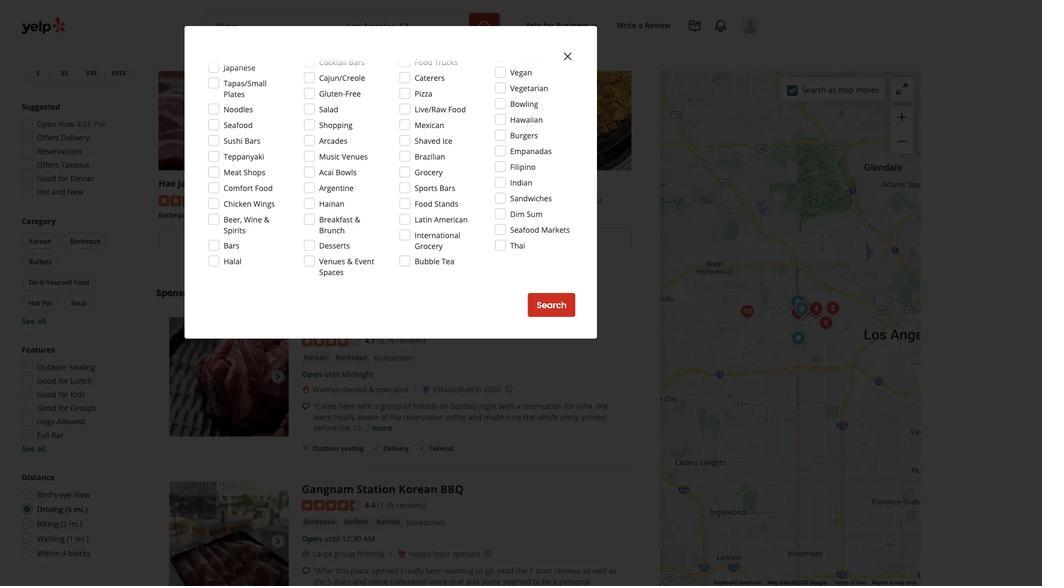 Task type: locate. For each thing, give the bounding box(es) containing it.
3 good from the top
[[37, 389, 56, 399]]

barbeque link down 4.1 link
[[334, 352, 370, 363]]

pm inside group
[[94, 119, 105, 129]]

to
[[343, 178, 354, 190]]

thai
[[510, 240, 525, 250]]

2 see all from the top
[[22, 443, 46, 454]]

hae jang chon image
[[791, 298, 813, 320]]

0 vertical spatial seafood
[[224, 120, 253, 130]]

bbq
[[553, 178, 572, 190], [440, 482, 464, 497]]

seafood for seafood markets
[[510, 224, 539, 235]]

0 horizontal spatial outdoor
[[37, 362, 67, 372]]

buffets up it-
[[29, 257, 51, 266]]

now up 11:30
[[399, 235, 418, 247]]

1 vertical spatial takeout
[[429, 444, 454, 453]]

& down 3.9 star rating image
[[355, 214, 360, 224]]

0 vertical spatial 4.1 star rating image
[[158, 196, 217, 207]]

1 vertical spatial pm
[[420, 253, 432, 263]]

2 next image from the top
[[271, 535, 284, 548]]

search image
[[478, 20, 491, 33]]

for down good for lunch
[[58, 389, 69, 399]]

0 vertical spatial open until midnight
[[199, 253, 270, 263]]

and down good for dinner
[[52, 186, 65, 197]]

3 barbeque, from the left
[[480, 211, 511, 220]]

hot down good for dinner
[[37, 186, 50, 197]]

see all button for category
[[22, 316, 46, 326]]

0 vertical spatial were
[[314, 412, 331, 422]]

0 vertical spatial pm
[[94, 119, 105, 129]]

0 horizontal spatial barbeque, korean
[[158, 211, 213, 220]]

gangnam station korean bbq image
[[788, 302, 809, 324], [169, 482, 289, 586]]

& inside the breakfast & brunch
[[355, 214, 360, 224]]

0 vertical spatial gangnam station korean bbq image
[[788, 302, 809, 324]]

(4.1k reviews)
[[395, 195, 443, 205]]

business down the (397
[[548, 235, 586, 247]]

hae jang chon image
[[791, 298, 813, 320], [169, 318, 289, 437]]

1 vertical spatial reservation
[[404, 412, 444, 422]]

view for chon
[[204, 235, 225, 247]]

None search field
[[207, 13, 502, 39]]

16 speech v2 image
[[302, 567, 310, 576]]

until
[[221, 253, 237, 263], [381, 253, 397, 263], [324, 369, 340, 380], [324, 534, 340, 544]]

1 horizontal spatial group
[[380, 401, 402, 412]]

4.1
[[221, 195, 232, 205], [365, 336, 376, 346]]

slideshow element
[[169, 318, 289, 437], [169, 482, 289, 586]]

2 view business from the left
[[526, 235, 586, 247]]

to
[[476, 566, 483, 576], [533, 577, 540, 586]]

all down full
[[37, 443, 46, 454]]

view business down the sum
[[526, 235, 586, 247]]

songhak korean bbq image
[[787, 291, 809, 313]]

korean down sandwiches
[[513, 211, 535, 220]]

the
[[390, 412, 402, 422], [524, 412, 535, 422], [339, 423, 351, 433], [516, 566, 527, 576], [314, 577, 325, 586]]

auto services
[[374, 48, 422, 58]]

(4.1k
[[395, 195, 412, 205]]

outdoor for outdoor seating
[[37, 362, 67, 372]]

4.1 star rating image down jang at the left of the page
[[158, 196, 217, 207]]

friendly
[[357, 549, 384, 559]]

0 horizontal spatial with
[[357, 401, 372, 412]]

lunch
[[70, 375, 92, 386]]

hot pot
[[29, 298, 52, 307]]

korean button for left korean link
[[302, 352, 330, 363]]

services for auto services
[[393, 48, 422, 58]]

vegetarian
[[510, 83, 548, 93]]

for down good for kids
[[58, 402, 69, 413]]

until down spirits
[[221, 253, 237, 263]]

0 vertical spatial now
[[58, 119, 75, 129]]

barbeque
[[70, 236, 100, 245], [336, 353, 368, 362], [304, 518, 335, 526]]

auto
[[374, 48, 391, 58]]

0 vertical spatial korean button
[[22, 233, 58, 249]]

0 horizontal spatial midnight
[[239, 253, 270, 263]]

barbeque, inside barbeque, korean order now
[[319, 211, 350, 220]]

reviews)
[[253, 195, 282, 205], [414, 195, 443, 205], [573, 195, 602, 205], [397, 336, 426, 346], [397, 500, 426, 510]]

previous image
[[174, 535, 187, 548]]

international
[[415, 230, 460, 240]]

baekjeong - los angeles image
[[806, 298, 827, 320]]

good for good for dinner
[[37, 173, 56, 183]]

for up good for kids
[[58, 375, 69, 386]]

map for error
[[894, 579, 905, 586]]

for for business
[[543, 20, 554, 30]]

arcades
[[319, 135, 347, 146]]

noodles
[[224, 104, 253, 114]]

1 vertical spatial see all button
[[22, 443, 46, 454]]

korean button
[[22, 233, 58, 249], [302, 352, 330, 363], [374, 517, 402, 528]]

grocery down international
[[415, 241, 443, 251]]

0 horizontal spatial hae jang chon image
[[169, 318, 289, 437]]

korean up sandwiches
[[520, 178, 551, 190]]

food inside button
[[74, 278, 89, 287]]

1 vertical spatial of
[[381, 412, 388, 422]]

write a review link
[[612, 15, 675, 35]]

next image
[[271, 371, 284, 384], [271, 535, 284, 548]]

barbeque down 4.4 star rating image
[[304, 518, 335, 526]]

reviews) right 4.1 link
[[397, 336, 426, 346]]

caterers
[[415, 72, 445, 83]]

barbeque button down 4.1 link
[[334, 352, 370, 363]]

24 chevron down v2 image
[[344, 47, 357, 60], [424, 47, 437, 60]]

korean link down '(1.6k'
[[374, 517, 402, 528]]

search for search as map moves
[[802, 85, 826, 95]]

0 vertical spatial offers
[[37, 132, 59, 142]]

see down hot pot button
[[22, 316, 35, 326]]

korean down category
[[29, 236, 51, 245]]

takeout up "dinner"
[[61, 159, 90, 170]]

delivery down open now 4:26 pm
[[61, 132, 90, 142]]

korean link up 16 women owned v2 icon
[[302, 352, 330, 363]]

1 vertical spatial koreatown
[[406, 517, 445, 528]]

beer,
[[224, 214, 242, 224]]

0 vertical spatial see
[[22, 316, 35, 326]]

with up sure
[[499, 401, 514, 412]]

1 vertical spatial now
[[399, 235, 418, 247]]

16 checkmark v2 image
[[373, 444, 381, 452]]

delivery right 16 checkmark v2 image
[[383, 444, 409, 453]]

1 horizontal spatial were
[[429, 577, 447, 586]]

1 see all button from the top
[[22, 316, 46, 326]]

reservations
[[37, 146, 82, 156]]

business for songhak korean bbq
[[548, 235, 586, 247]]

2 horizontal spatial korean button
[[374, 517, 402, 528]]

reviews) right the (397
[[573, 195, 602, 205]]

some down opened
[[368, 577, 388, 586]]

for inside button
[[543, 20, 554, 30]]

see up distance
[[22, 443, 35, 454]]

hanu korean bbq image
[[822, 298, 844, 319]]

open until midnight up the women-
[[302, 369, 373, 380]]

0 horizontal spatial buffets button
[[22, 253, 58, 270]]

the right sure
[[524, 412, 535, 422]]

mi.)
[[74, 504, 88, 514], [69, 519, 82, 529], [75, 533, 89, 544]]

barbeque link down 4.4 star rating image
[[302, 517, 338, 528]]

4.1 left (5.7k reviews)
[[365, 336, 376, 346]]

1 vertical spatial gangnam station korean bbq image
[[169, 482, 289, 586]]

user actions element
[[517, 14, 775, 80]]

16 women owned v2 image
[[302, 385, 310, 394]]

king chang - la image
[[795, 299, 817, 321]]

1 horizontal spatial seafood
[[510, 224, 539, 235]]

1 vertical spatial seafood
[[510, 224, 539, 235]]

16 established in v2 image
[[422, 385, 431, 394]]

view business link for chon
[[158, 229, 310, 252]]

hot inside button
[[29, 298, 40, 307]]

0 vertical spatial of
[[403, 401, 411, 412]]

totally
[[333, 412, 355, 422]]

international grocery
[[415, 230, 460, 251]]

home
[[289, 48, 311, 58]]

4.1 for 4.1 (5.7k reviews)
[[221, 195, 232, 205]]

0 vertical spatial midnight
[[239, 253, 270, 263]]

write a review
[[617, 20, 671, 30]]

24 chevron down v2 image inside home services link
[[344, 47, 357, 60]]

as left well
[[583, 566, 591, 576]]

1 vertical spatial see
[[22, 443, 35, 454]]

1 horizontal spatial view business
[[526, 235, 586, 247]]

tapas/small
[[224, 78, 267, 88]]

services right home
[[313, 48, 342, 58]]

reviews
[[554, 566, 581, 576]]

services right auto
[[393, 48, 422, 58]]

see for features
[[22, 443, 35, 454]]

food up wings
[[255, 183, 273, 193]]

0 vertical spatial next image
[[271, 371, 284, 384]]

0 horizontal spatial bbq
[[440, 482, 464, 497]]

1 good from the top
[[37, 173, 56, 183]]

1 vertical spatial to
[[533, 577, 540, 586]]

dim
[[510, 209, 525, 219]]

1 horizontal spatial map
[[894, 579, 905, 586]]

shops
[[244, 167, 265, 177]]

for up party
[[564, 401, 575, 412]]

food right live/raw
[[448, 104, 466, 114]]

good up the 'dogs'
[[37, 402, 56, 413]]

1 vertical spatial all
[[37, 443, 46, 454]]

2 slideshow element from the top
[[169, 482, 289, 586]]

1 horizontal spatial view
[[204, 235, 225, 247]]

0 horizontal spatial reservation
[[404, 412, 444, 422]]

1 vertical spatial midnight
[[342, 369, 373, 380]]

view right eye on the left
[[74, 489, 90, 500]]

gangnam station korean bbq link
[[302, 482, 464, 497]]

"came here with a group of friends on sunday night with a reservation for 6pm. we were totally aware of the reservation policy and made sure the whole party arrived before the 15…"
[[314, 401, 608, 433]]

2 horizontal spatial barbeque
[[336, 353, 368, 362]]

24 chevron down v2 image up the caterers
[[424, 47, 437, 60]]

food stands
[[415, 198, 458, 209]]

of left use
[[850, 579, 855, 586]]

be
[[542, 577, 551, 586]]

0 vertical spatial grocery
[[415, 167, 443, 177]]

shortcuts
[[738, 579, 761, 586]]

good for good for groups
[[37, 402, 56, 413]]

4.6 star rating image
[[480, 196, 538, 207]]

map data ©2023 google
[[768, 579, 827, 586]]

0 vertical spatial barbeque button
[[63, 233, 108, 249]]

delivery
[[61, 132, 90, 142], [383, 444, 409, 453]]

barbeque, for songhak
[[480, 211, 511, 220]]

delivery inside group
[[61, 132, 90, 142]]

road
[[319, 178, 341, 190]]

a up sure
[[516, 401, 520, 412]]

map left moves
[[838, 85, 854, 95]]

yelp for business button
[[521, 15, 604, 35]]

2 vertical spatial korean button
[[374, 517, 402, 528]]

women-
[[313, 384, 343, 395]]

outdoor inside group
[[37, 362, 67, 372]]

offers down reservations
[[37, 159, 59, 170]]

barbeque, korean down the 4.6 star rating image
[[480, 211, 535, 220]]

pot
[[42, 298, 52, 307]]

cajun/creole
[[319, 72, 365, 83]]

open for "came here with a group of friends on sunday night with a reservation for 6pm. we were totally aware of the reservation policy and made sure the whole party arrived before the 15…"
[[302, 369, 322, 380]]

(5.7k
[[234, 195, 251, 205], [378, 336, 395, 346]]

(5.7k right 4.1 link
[[378, 336, 395, 346]]

buffets button up 12:30
[[342, 517, 370, 528]]

4.1 down "comfort"
[[221, 195, 232, 205]]

1 vertical spatial see all
[[22, 443, 46, 454]]

korean button down category
[[22, 233, 58, 249]]

buffets button
[[22, 253, 58, 270], [342, 517, 370, 528]]

1 horizontal spatial 4.1 star rating image
[[302, 336, 360, 347]]

see all for features
[[22, 443, 46, 454]]

bars up cajun/creole
[[349, 57, 365, 67]]

reviews) right '(1.6k'
[[397, 500, 426, 510]]

now up offers delivery
[[58, 119, 75, 129]]

4
[[62, 548, 66, 558]]

1 24 chevron down v2 image from the left
[[344, 47, 357, 60]]

open for reservations
[[37, 119, 56, 129]]

1 horizontal spatial barbeque,
[[319, 211, 350, 220]]

"after this place opened i really been wanting to go, read the 1 start reviews as well as the 5 stars and some comments were true and some seemed to be a persona
[[314, 566, 617, 586]]

0 vertical spatial venues
[[342, 151, 368, 161]]

2 grocery from the top
[[415, 241, 443, 251]]

2 see all button from the top
[[22, 443, 46, 454]]

seafood down the noodles
[[224, 120, 253, 130]]

(5.7k down "comfort"
[[234, 195, 251, 205]]

next image for open until midnight
[[271, 371, 284, 384]]

15…"
[[353, 423, 370, 433]]

1 horizontal spatial barbeque, korean
[[480, 211, 535, 220]]

0 vertical spatial see all button
[[22, 316, 46, 326]]

0 horizontal spatial korean button
[[22, 233, 58, 249]]

1 barbeque, korean from the left
[[158, 211, 213, 220]]

soup button
[[64, 295, 94, 311]]

midnight
[[239, 253, 270, 263], [342, 369, 373, 380]]

1 vertical spatial barbeque link
[[302, 517, 338, 528]]

see all for category
[[22, 316, 46, 326]]

4.4 link
[[365, 499, 376, 511]]

1 vertical spatial 4.1
[[365, 336, 376, 346]]

0 vertical spatial see all
[[22, 316, 46, 326]]

1 view business link from the left
[[158, 229, 310, 252]]

1 vertical spatial next image
[[271, 535, 284, 548]]

buffets
[[29, 257, 51, 266], [344, 518, 368, 526]]

seafood down dim sum
[[510, 224, 539, 235]]

2 view business link from the left
[[480, 229, 632, 252]]

good up hot and new
[[37, 173, 56, 183]]

this
[[336, 566, 349, 576]]

view for bbq
[[526, 235, 546, 247]]

& right wine
[[264, 214, 269, 224]]

slideshow element for open until midnight
[[169, 318, 289, 437]]

0 horizontal spatial group
[[334, 549, 356, 559]]

buffets inside group
[[29, 257, 51, 266]]

ice
[[442, 135, 452, 146]]

all down hot pot button
[[37, 316, 46, 326]]

0 horizontal spatial to
[[476, 566, 483, 576]]

halal
[[224, 256, 242, 266]]

all for category
[[37, 316, 46, 326]]

pm right 4:26 at the left top
[[94, 119, 105, 129]]

angeles
[[404, 178, 437, 190]]

2 horizontal spatial barbeque,
[[480, 211, 511, 220]]

1 vertical spatial barbeque button
[[334, 352, 370, 363]]

1 see all from the top
[[22, 316, 46, 326]]

road to seoul - los angeles image
[[788, 328, 809, 349]]

until down order on the left top of page
[[381, 253, 397, 263]]

all for features
[[37, 443, 46, 454]]

hot for hot and new
[[37, 186, 50, 197]]

1 see from the top
[[22, 316, 35, 326]]

1 vertical spatial 4.1 star rating image
[[302, 336, 360, 347]]

sports bars
[[415, 183, 455, 193]]

1 vertical spatial offers
[[37, 159, 59, 170]]

for right yelp
[[543, 20, 554, 30]]

view up the halal
[[204, 235, 225, 247]]

hot pot button
[[22, 295, 59, 311]]

zoom out image
[[896, 135, 909, 148]]

option group
[[18, 472, 135, 562]]

venues up the bowls
[[342, 151, 368, 161]]

dim sum
[[510, 209, 543, 219]]

(5
[[65, 504, 72, 514]]

24 chevron down v2 image inside the 'auto services' link
[[424, 47, 437, 60]]

open inside group
[[37, 119, 56, 129]]

mi.) right (2
[[69, 519, 82, 529]]

0 horizontal spatial pm
[[94, 119, 105, 129]]

view business for bbq
[[526, 235, 586, 247]]

grocery
[[415, 167, 443, 177], [415, 241, 443, 251]]

pm for open now 4:26 pm
[[94, 119, 105, 129]]

offers for offers delivery
[[37, 132, 59, 142]]

1 horizontal spatial bbq
[[553, 178, 572, 190]]

map left "error"
[[894, 579, 905, 586]]

and down sunday
[[468, 412, 482, 422]]

barbeque, korean down jang at the left of the page
[[158, 211, 213, 220]]

barbeque down 4.1 link
[[336, 353, 368, 362]]

food up the caterers
[[415, 57, 432, 67]]

stands
[[434, 198, 458, 209]]

2 see from the top
[[22, 443, 35, 454]]

2 horizontal spatial view
[[526, 235, 546, 247]]

chinese
[[510, 51, 538, 62]]

2 offers from the top
[[37, 159, 59, 170]]

for for groups
[[58, 402, 69, 413]]

barbeque, for hae
[[158, 211, 190, 220]]

barbeque, down the 4.6 star rating image
[[480, 211, 511, 220]]

2 barbeque, from the left
[[319, 211, 350, 220]]

barbeque up yourself
[[70, 236, 100, 245]]

keyboard shortcuts
[[714, 579, 761, 586]]

expand map image
[[896, 82, 909, 95]]

and inside group
[[52, 186, 65, 197]]

full
[[37, 430, 49, 440]]

4.1 (5.7k reviews)
[[221, 195, 282, 205]]

map
[[768, 579, 779, 586]]

markets
[[541, 224, 570, 235]]

1 horizontal spatial delivery
[[383, 444, 409, 453]]

group containing category
[[20, 215, 135, 326]]

1 vertical spatial hot
[[29, 298, 40, 307]]

info icon image
[[505, 385, 513, 393], [505, 385, 513, 393], [484, 549, 492, 558], [484, 549, 492, 558]]

1 horizontal spatial some
[[481, 577, 501, 586]]

were inside "after this place opened i really been wanting to go, read the 1 start reviews as well as the 5 stars and some comments were true and some seemed to be a persona
[[429, 577, 447, 586]]

0 horizontal spatial takeout
[[61, 159, 90, 170]]

1 vertical spatial outdoor
[[313, 444, 339, 453]]

0 vertical spatial to
[[476, 566, 483, 576]]

2 services from the left
[[393, 48, 422, 58]]

food up soup
[[74, 278, 89, 287]]

mi.) for driving (5 mi.)
[[74, 504, 88, 514]]

1 horizontal spatial now
[[399, 235, 418, 247]]

2 good from the top
[[37, 375, 56, 386]]

good down good for lunch
[[37, 389, 56, 399]]

report
[[872, 579, 888, 586]]

1 slideshow element from the top
[[169, 318, 289, 437]]

see all down hot pot button
[[22, 316, 46, 326]]

$ button
[[24, 64, 51, 81]]

group
[[18, 101, 135, 200], [890, 106, 914, 154], [20, 215, 135, 326], [18, 344, 135, 454]]

good for good for kids
[[37, 389, 56, 399]]

were inside "came here with a group of friends on sunday night with a reservation for 6pm. we were totally aware of the reservation policy and made sure the whole party arrived before the 15…"
[[314, 412, 331, 422]]

comments
[[390, 577, 427, 586]]

0 vertical spatial buffets
[[29, 257, 51, 266]]

16 chevron down v2 image
[[591, 21, 599, 30]]

open until midnight down spirits
[[199, 253, 270, 263]]

owned
[[343, 384, 367, 395]]

view business link for bbq
[[480, 229, 632, 252]]

1 horizontal spatial view business link
[[480, 229, 632, 252]]

2 barbeque, korean from the left
[[480, 211, 535, 220]]

write
[[617, 20, 637, 30]]

korean left beer,
[[192, 211, 213, 220]]

2 vertical spatial of
[[850, 579, 855, 586]]

1 vertical spatial korean button
[[302, 352, 330, 363]]

group containing features
[[18, 344, 135, 454]]

0 vertical spatial slideshow element
[[169, 318, 289, 437]]

2 24 chevron down v2 image from the left
[[424, 47, 437, 60]]

mi.) for walking (1 mi.)
[[75, 533, 89, 544]]

desserts
[[319, 240, 350, 250]]

1 horizontal spatial midnight
[[342, 369, 373, 380]]

slideshow element for open until 12:30 am
[[169, 482, 289, 586]]

1 vertical spatial slideshow element
[[169, 482, 289, 586]]

reviews) for (5.7k reviews)
[[397, 336, 426, 346]]

0 horizontal spatial some
[[368, 577, 388, 586]]

business inside yelp for business button
[[556, 20, 588, 30]]

4.1 star rating image
[[158, 196, 217, 207], [302, 336, 360, 347]]

&
[[264, 214, 269, 224], [355, 214, 360, 224], [347, 256, 353, 266], [369, 384, 374, 395]]

4.4 star rating image
[[302, 500, 360, 511]]

good for dinner
[[37, 173, 95, 183]]

teppanyaki
[[224, 151, 264, 161]]

for down the offers takeout
[[58, 173, 69, 183]]

pm
[[94, 119, 105, 129], [420, 253, 432, 263]]

0 horizontal spatial of
[[381, 412, 388, 422]]

2 all from the top
[[37, 443, 46, 454]]

0 vertical spatial group
[[380, 401, 402, 412]]

0 vertical spatial map
[[838, 85, 854, 95]]

breakfast
[[319, 214, 353, 224]]

open up 16 large group friendly v2 icon
[[302, 534, 322, 544]]

search as map moves
[[802, 85, 879, 95]]

notifications image
[[714, 20, 727, 33]]

reviews) for (1.6k reviews)
[[397, 500, 426, 510]]

1 next image from the top
[[271, 371, 284, 384]]

barbeque button up yourself
[[63, 233, 108, 249]]

for for lunch
[[58, 375, 69, 386]]

outdoor right 16 close v2 image
[[313, 444, 339, 453]]

see all down full
[[22, 443, 46, 454]]

1 all from the top
[[37, 316, 46, 326]]

barbeque, korean for hae
[[158, 211, 213, 220]]

walking (1 mi.)
[[37, 533, 89, 544]]

0 vertical spatial reservation
[[522, 401, 563, 412]]

services for home services
[[313, 48, 342, 58]]

4 good from the top
[[37, 402, 56, 413]]

3.9 star rating image
[[319, 196, 378, 207]]

search inside button
[[537, 299, 567, 311]]

view business
[[204, 235, 264, 247], [526, 235, 586, 247]]

with up aware
[[357, 401, 372, 412]]

0 vertical spatial koreatown
[[374, 353, 413, 363]]

1 barbeque, from the left
[[158, 211, 190, 220]]

1 view business from the left
[[204, 235, 264, 247]]

0 vertical spatial (5.7k
[[234, 195, 251, 205]]

buffets button up it-
[[22, 253, 58, 270]]

argentine
[[319, 183, 354, 193]]

1 offers from the top
[[37, 132, 59, 142]]

offers for offers takeout
[[37, 159, 59, 170]]

2 some from the left
[[481, 577, 501, 586]]

were down '"came'
[[314, 412, 331, 422]]

pm right 11:30
[[420, 253, 432, 263]]

view right thai
[[526, 235, 546, 247]]

buffets for the buffets button to the bottom
[[344, 518, 368, 526]]

1 services from the left
[[313, 48, 342, 58]]

0 horizontal spatial search
[[537, 299, 567, 311]]

(5.7k reviews)
[[378, 336, 426, 346]]

see for category
[[22, 316, 35, 326]]

a right the write
[[639, 20, 643, 30]]

& inside beer, wine & spirits
[[264, 214, 269, 224]]

sushi
[[224, 135, 243, 146]]



Task type: vqa. For each thing, say whether or not it's contained in the screenshot.


Task type: describe. For each thing, give the bounding box(es) containing it.
business for hae jang chon
[[227, 235, 264, 247]]

1 horizontal spatial takeout
[[429, 444, 454, 453]]

see all button for features
[[22, 443, 46, 454]]

the left 5
[[314, 577, 325, 586]]

a inside write a review "link"
[[639, 20, 643, 30]]

pm for open until 11:30 pm
[[420, 253, 432, 263]]

party
[[560, 412, 579, 422]]

beer, wine & spirits
[[224, 214, 269, 235]]

and inside "came here with a group of friends on sunday night with a reservation for 6pm. we were totally aware of the reservation policy and made sure the whole party arrived before the 15…"
[[468, 412, 482, 422]]

group containing suggested
[[18, 101, 135, 200]]

large group friendly
[[313, 549, 384, 559]]

outdoor seating
[[37, 362, 95, 372]]

0 horizontal spatial 4.1 star rating image
[[158, 196, 217, 207]]

chicken
[[224, 198, 252, 209]]

report a map error link
[[872, 579, 917, 586]]

acai bowls
[[319, 167, 357, 177]]

1 vertical spatial barbeque
[[336, 353, 368, 362]]

stars
[[334, 577, 351, 586]]

& right owned
[[369, 384, 374, 395]]

road to seoul - los angeles link
[[319, 178, 437, 190]]

results
[[205, 287, 237, 300]]

$$
[[61, 68, 68, 77]]

keyboard shortcuts button
[[714, 579, 761, 586]]

made
[[484, 412, 504, 422]]

offers takeout
[[37, 159, 90, 170]]

1 horizontal spatial hae jang chon image
[[791, 298, 813, 320]]

previous image
[[174, 371, 187, 384]]

korean up '(1.6k reviews)' link
[[399, 482, 438, 497]]

2 horizontal spatial of
[[850, 579, 855, 586]]

kids
[[70, 389, 85, 399]]

16 close v2 image
[[302, 444, 310, 452]]

0 vertical spatial bbq
[[553, 178, 572, 190]]

eye
[[59, 489, 72, 500]]

2 horizontal spatial as
[[828, 85, 836, 95]]

open for "after this place opened i really been wanting to go, read the 1 start reviews as well as the 5 stars and some comments were true and some seemed to be a persona
[[302, 534, 322, 544]]

operated
[[376, 384, 409, 395]]

1 horizontal spatial reservation
[[522, 401, 563, 412]]

yelp for business
[[526, 20, 588, 30]]

new
[[67, 186, 83, 197]]

for for kids
[[58, 389, 69, 399]]

good for kids
[[37, 389, 85, 399]]

indian
[[510, 177, 532, 188]]

16 checkmark v2 image
[[418, 444, 426, 452]]

1 vertical spatial open until midnight
[[302, 369, 373, 380]]

bars for sports bars
[[439, 183, 455, 193]]

it-
[[40, 278, 46, 287]]

business categories element
[[206, 39, 760, 71]]

women-owned & operated
[[313, 384, 409, 395]]

option group containing distance
[[18, 472, 135, 562]]

0 horizontal spatial open until midnight
[[199, 253, 270, 263]]

shaved
[[415, 135, 440, 146]]

4.1 for 4.1
[[365, 336, 376, 346]]

1 horizontal spatial barbeque
[[304, 518, 335, 526]]

view business for chon
[[204, 235, 264, 247]]

1 vertical spatial korean link
[[374, 517, 402, 528]]

korean inside barbeque, korean order now
[[352, 211, 374, 220]]

soup
[[71, 298, 87, 307]]

google image
[[663, 572, 699, 586]]

16 large group friendly v2 image
[[302, 550, 310, 559]]

2 vertical spatial barbeque button
[[302, 517, 338, 528]]

$$$$
[[111, 68, 126, 77]]

for inside "came here with a group of friends on sunday night with a reservation for 6pm. we were totally aware of the reservation policy and made sure the whole party arrived before the 15…"
[[564, 401, 575, 412]]

home services
[[289, 48, 342, 58]]

mi.) for biking (2 mi.)
[[69, 519, 82, 529]]

group inside "came here with a group of friends on sunday night with a reservation for 6pm. we were totally aware of the reservation policy and made sure the whole party arrived before the 15…"
[[380, 401, 402, 412]]

and down place
[[353, 577, 366, 586]]

bubble tea
[[415, 256, 454, 266]]

0 vertical spatial buffets button
[[22, 253, 58, 270]]

comfort food
[[224, 183, 273, 193]]

gluten-
[[319, 88, 345, 99]]

next image for open until 12:30 am
[[271, 535, 284, 548]]

1 horizontal spatial of
[[403, 401, 411, 412]]

good for lunch
[[37, 375, 92, 386]]

search for search
[[537, 299, 567, 311]]

bars down spirits
[[224, 240, 240, 250]]

road to seoul - los angeles image
[[788, 328, 809, 349]]

open down order on the left top of page
[[359, 253, 379, 263]]

outdoor for outdoor seating
[[313, 444, 339, 453]]

good for groups
[[37, 402, 97, 413]]

bars for sushi bars
[[245, 135, 261, 146]]

distance
[[22, 472, 55, 482]]

shopping
[[319, 120, 353, 130]]

24 chevron down v2 image for auto services
[[424, 47, 437, 60]]

hour
[[434, 549, 451, 559]]

ahgassi gopchang image
[[795, 299, 817, 321]]

genwa korean bbq mid wilshire image
[[737, 301, 758, 323]]

station
[[357, 482, 396, 497]]

1 some from the left
[[368, 577, 388, 586]]

korean up 16 women owned v2 icon
[[304, 353, 327, 362]]

seafood for seafood
[[224, 120, 253, 130]]

2 with from the left
[[499, 401, 514, 412]]

1 with from the left
[[357, 401, 372, 412]]

spaces
[[319, 267, 344, 277]]

bars for cocktail bars
[[349, 57, 365, 67]]

los
[[387, 178, 401, 190]]

sure
[[506, 412, 522, 422]]

the up more link
[[390, 412, 402, 422]]

korean inside group
[[29, 236, 51, 245]]

latin
[[415, 214, 432, 224]]

open left the halal
[[199, 253, 219, 263]]

sports
[[415, 183, 438, 193]]

venues & event spaces
[[319, 256, 374, 277]]

a right 'report'
[[889, 579, 892, 586]]

4.6
[[543, 195, 553, 205]]

24 chevron down v2 image for home services
[[344, 47, 357, 60]]

good for good for lunch
[[37, 375, 56, 386]]

sponsored
[[156, 287, 203, 300]]

(397
[[555, 195, 571, 205]]

16 speech v2 image
[[302, 403, 310, 411]]

the down totally
[[339, 423, 351, 433]]

4.4
[[365, 500, 376, 510]]

search dialog
[[0, 0, 1042, 586]]

do-
[[29, 278, 40, 287]]

projects image
[[688, 20, 701, 33]]

for for dinner
[[58, 173, 69, 183]]

1 vertical spatial buffets button
[[342, 517, 370, 528]]

zoom in image
[[896, 111, 909, 124]]

driving
[[37, 504, 63, 514]]

seating
[[69, 362, 95, 372]]

& inside venues & event spaces
[[347, 256, 353, 266]]

16 happy hour specials v2 image
[[398, 550, 406, 559]]

0 horizontal spatial as
[[583, 566, 591, 576]]

1 grocery from the top
[[415, 167, 443, 177]]

gluten-free
[[319, 88, 361, 99]]

(1.6k reviews)
[[378, 500, 426, 510]]

am
[[363, 534, 375, 544]]

jjukku jjukku bbq image
[[806, 301, 827, 323]]

1 vertical spatial bbq
[[440, 482, 464, 497]]

(5.7k reviews) link
[[378, 334, 426, 346]]

now inside barbeque, korean order now
[[399, 235, 418, 247]]

1 horizontal spatial as
[[609, 566, 617, 576]]

salad
[[319, 104, 338, 114]]

really
[[404, 566, 424, 576]]

koreatown for (1.6k reviews)
[[406, 517, 445, 528]]

until up the women-
[[324, 369, 340, 380]]

reviews) down the comfort food
[[253, 195, 282, 205]]

1 vertical spatial (5.7k
[[378, 336, 395, 346]]

food up latin
[[415, 198, 432, 209]]

a inside "after this place opened i really been wanting to go, read the 1 start reviews as well as the 5 stars and some comments were true and some seemed to be a persona
[[553, 577, 557, 586]]

a up aware
[[374, 401, 378, 412]]

shaved ice
[[415, 135, 452, 146]]

barbeque, korean order now
[[319, 211, 418, 247]]

buffets for topmost the buffets button
[[29, 257, 51, 266]]

outdoor seating
[[313, 444, 364, 453]]

map region
[[533, 0, 950, 586]]

latin american
[[415, 214, 468, 224]]

"after
[[314, 566, 334, 576]]

hot for hot pot
[[29, 298, 40, 307]]

filters
[[22, 26, 49, 37]]

american
[[434, 214, 468, 224]]

1 horizontal spatial gangnam station korean bbq image
[[788, 302, 809, 324]]

11:30
[[399, 253, 418, 263]]

venues inside venues & event spaces
[[319, 256, 345, 266]]

0 horizontal spatial barbeque
[[70, 236, 100, 245]]

0 horizontal spatial gangnam station korean bbq image
[[169, 482, 289, 586]]

now inside group
[[58, 119, 75, 129]]

0 horizontal spatial korean link
[[302, 352, 330, 363]]

koreatown for (5.7k reviews)
[[374, 353, 413, 363]]

gangnam station korean bbq image
[[788, 302, 809, 324]]

takeout inside group
[[61, 159, 90, 170]]

driving (5 mi.)
[[37, 504, 88, 514]]

vegan
[[510, 67, 532, 77]]

korean button for bottommost korean link
[[374, 517, 402, 528]]

grocery inside international grocery
[[415, 241, 443, 251]]

©2023
[[792, 579, 808, 586]]

do-it-yourself food button
[[22, 274, 96, 290]]

bowling
[[510, 99, 538, 109]]

0 vertical spatial barbeque link
[[334, 352, 370, 363]]

tapas/small plates
[[224, 78, 267, 99]]

prime k bbq image
[[788, 292, 809, 314]]

features
[[22, 344, 55, 355]]

specials
[[453, 549, 480, 559]]

close image
[[561, 50, 574, 63]]

gangnam
[[302, 482, 354, 497]]

0 horizontal spatial view
[[74, 489, 90, 500]]

bowls
[[336, 167, 357, 177]]

1 horizontal spatial to
[[533, 577, 540, 586]]

more
[[372, 423, 392, 433]]

trucks
[[434, 57, 458, 67]]

soowon galbi kbbq restaurant image
[[815, 312, 837, 334]]

reviews) for (4.1k reviews)
[[414, 195, 443, 205]]

and right true
[[466, 577, 479, 586]]

category
[[22, 216, 56, 226]]

terms of use
[[833, 579, 866, 586]]

map for moves
[[838, 85, 854, 95]]

sandwiches
[[510, 193, 552, 203]]

barbeque, korean for songhak
[[480, 211, 535, 220]]

breakfast & brunch
[[319, 214, 360, 235]]

groups
[[70, 402, 97, 413]]

korean down '(1.6k'
[[376, 518, 400, 526]]

until up large on the bottom left
[[324, 534, 340, 544]]

data
[[780, 579, 791, 586]]

the left "1"
[[516, 566, 527, 576]]

dinner
[[70, 173, 95, 183]]

wanting
[[446, 566, 474, 576]]



